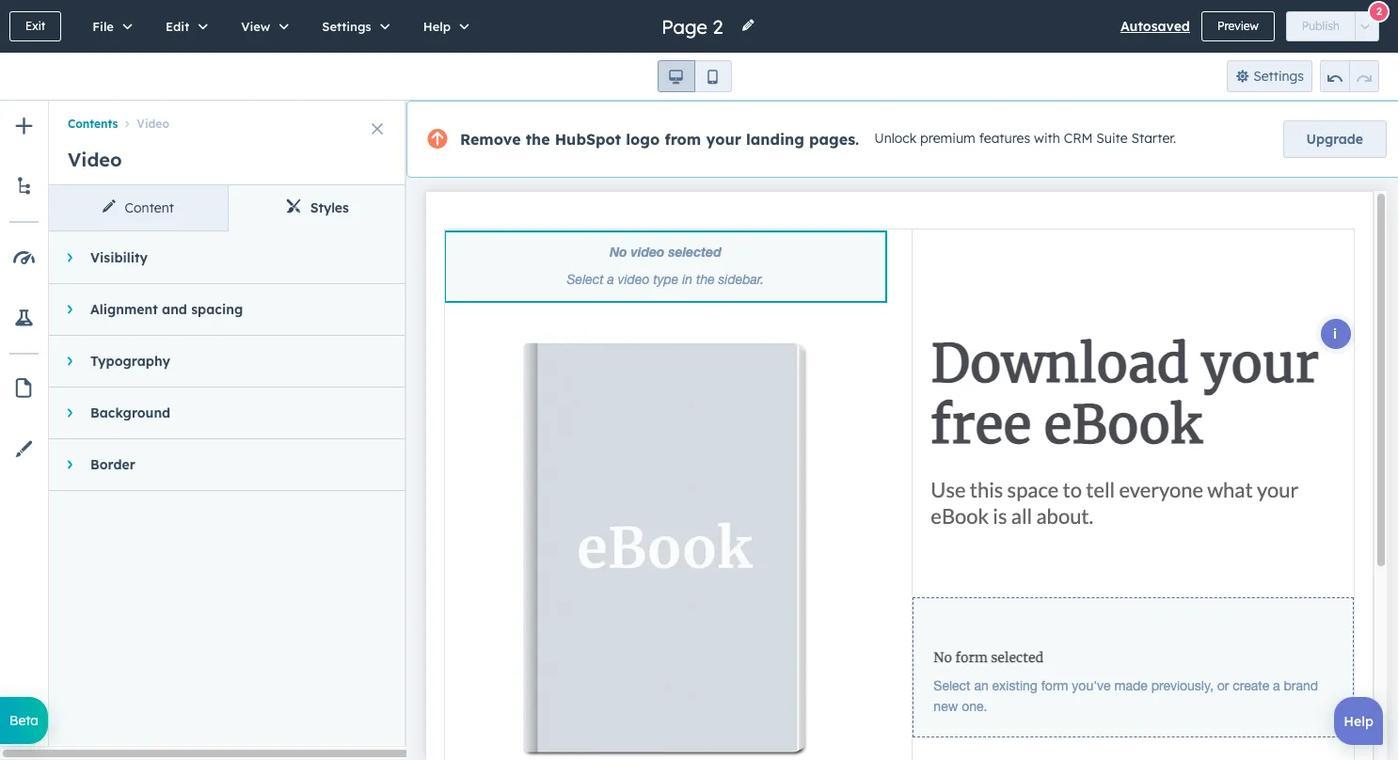 Task type: locate. For each thing, give the bounding box(es) containing it.
2
[[1377, 4, 1382, 17]]

1 vertical spatial caret image
[[67, 407, 72, 419]]

1 group from the left
[[657, 60, 732, 92]]

border
[[90, 456, 135, 473]]

0 vertical spatial caret image
[[67, 252, 72, 263]]

video right 'contents'
[[137, 117, 169, 131]]

close image
[[372, 123, 383, 135]]

typography button
[[49, 336, 388, 387]]

tab panel
[[49, 231, 406, 745]]

help inside help link
[[1344, 713, 1374, 730]]

publish group
[[1286, 11, 1379, 41]]

premium
[[920, 130, 976, 147]]

caret image inside border 'dropdown button'
[[67, 459, 72, 470]]

visibility
[[90, 249, 148, 266]]

background
[[90, 405, 171, 422]]

caret image left typography
[[67, 356, 72, 367]]

group down publish group
[[1320, 60, 1379, 92]]

None field
[[660, 14, 730, 39]]

1 vertical spatial caret image
[[67, 304, 72, 315]]

0 vertical spatial help
[[423, 19, 451, 34]]

caret image inside typography dropdown button
[[67, 356, 72, 367]]

caret image for background
[[67, 407, 72, 419]]

settings down the preview "button"
[[1253, 68, 1304, 85]]

1 vertical spatial help
[[1344, 713, 1374, 730]]

view button
[[221, 0, 302, 53]]

preview button
[[1202, 11, 1275, 41]]

0 vertical spatial video
[[137, 117, 169, 131]]

hubspot
[[555, 130, 621, 149]]

file
[[92, 19, 114, 34]]

autosaved
[[1121, 18, 1190, 35]]

0 horizontal spatial settings button
[[302, 0, 403, 53]]

settings button
[[302, 0, 403, 53], [1227, 60, 1313, 92]]

video
[[137, 117, 169, 131], [68, 148, 122, 171]]

1 horizontal spatial settings button
[[1227, 60, 1313, 92]]

caret image
[[67, 356, 72, 367], [67, 407, 72, 419]]

content
[[125, 199, 174, 216]]

alignment and spacing
[[90, 301, 243, 318]]

1 vertical spatial settings
[[1253, 68, 1304, 85]]

beta
[[9, 712, 39, 729]]

caret image inside visibility dropdown button
[[67, 252, 72, 263]]

0 horizontal spatial help
[[423, 19, 451, 34]]

0 horizontal spatial video
[[68, 148, 122, 171]]

the
[[526, 130, 550, 149]]

video inside navigation
[[137, 117, 169, 131]]

settings
[[322, 19, 371, 34], [1253, 68, 1304, 85]]

1 horizontal spatial group
[[1320, 60, 1379, 92]]

caret image for alignment and spacing
[[67, 304, 72, 315]]

background button
[[49, 388, 388, 438]]

group up from
[[657, 60, 732, 92]]

help inside help button
[[423, 19, 451, 34]]

border button
[[49, 439, 388, 490]]

video down the 'contents' button
[[68, 148, 122, 171]]

starter.
[[1132, 130, 1176, 147]]

tab list
[[49, 185, 406, 231]]

0 vertical spatial caret image
[[67, 356, 72, 367]]

caret image left visibility at the left of page
[[67, 252, 72, 263]]

navigation
[[49, 101, 406, 135]]

caret image left alignment
[[67, 304, 72, 315]]

settings right view button on the left top of page
[[322, 19, 371, 34]]

caret image left "border"
[[67, 459, 72, 470]]

0 horizontal spatial group
[[657, 60, 732, 92]]

unlock
[[874, 130, 917, 147]]

help for help button
[[423, 19, 451, 34]]

0 vertical spatial settings
[[322, 19, 371, 34]]

2 caret image from the top
[[67, 304, 72, 315]]

group
[[657, 60, 732, 92], [1320, 60, 1379, 92]]

0 horizontal spatial settings
[[322, 19, 371, 34]]

1 caret image from the top
[[67, 356, 72, 367]]

caret image for visibility
[[67, 252, 72, 263]]

caret image inside background dropdown button
[[67, 407, 72, 419]]

contents
[[68, 117, 118, 131]]

landing
[[746, 130, 804, 149]]

exit
[[25, 19, 45, 33]]

unlock premium features with crm suite starter.
[[874, 130, 1176, 147]]

features
[[979, 130, 1030, 147]]

help
[[423, 19, 451, 34], [1344, 713, 1374, 730]]

spacing
[[191, 301, 243, 318]]

alignment
[[90, 301, 158, 318]]

caret image left background
[[67, 407, 72, 419]]

and
[[162, 301, 187, 318]]

2 caret image from the top
[[67, 407, 72, 419]]

help link
[[1335, 697, 1383, 745]]

caret image
[[67, 252, 72, 263], [67, 304, 72, 315], [67, 459, 72, 470]]

1 horizontal spatial video
[[137, 117, 169, 131]]

1 horizontal spatial help
[[1344, 713, 1374, 730]]

publish button
[[1286, 11, 1356, 41]]

autosaved button
[[1121, 15, 1190, 38]]

1 vertical spatial settings button
[[1227, 60, 1313, 92]]

caret image inside the alignment and spacing dropdown button
[[67, 304, 72, 315]]

2 vertical spatial caret image
[[67, 459, 72, 470]]

3 caret image from the top
[[67, 459, 72, 470]]

1 caret image from the top
[[67, 252, 72, 263]]



Task type: describe. For each thing, give the bounding box(es) containing it.
typography
[[90, 353, 170, 370]]

logo
[[626, 130, 660, 149]]

suite
[[1096, 130, 1128, 147]]

1 vertical spatial video
[[68, 148, 122, 171]]

exit link
[[9, 11, 61, 41]]

preview
[[1218, 19, 1259, 33]]

your
[[706, 130, 741, 149]]

beta button
[[0, 697, 48, 744]]

with
[[1034, 130, 1060, 147]]

pages.
[[809, 130, 859, 149]]

visibility button
[[49, 232, 388, 283]]

2 group from the left
[[1320, 60, 1379, 92]]

styles link
[[227, 185, 406, 231]]

edit
[[166, 19, 189, 34]]

tab panel containing visibility
[[49, 231, 406, 745]]

content link
[[49, 185, 227, 231]]

navigation containing contents
[[49, 101, 406, 135]]

tab list containing content
[[49, 185, 406, 231]]

publish
[[1302, 19, 1340, 33]]

upgrade link
[[1283, 120, 1387, 158]]

styles
[[310, 199, 349, 216]]

help button
[[403, 0, 483, 53]]

alignment and spacing button
[[49, 284, 388, 335]]

video button
[[118, 117, 169, 131]]

file button
[[73, 0, 146, 53]]

upgrade
[[1307, 131, 1363, 148]]

remove
[[460, 130, 521, 149]]

caret image for typography
[[67, 356, 72, 367]]

from
[[665, 130, 701, 149]]

contents button
[[68, 117, 118, 131]]

view
[[241, 19, 270, 34]]

remove the hubspot logo from your landing pages.
[[460, 130, 859, 149]]

0 vertical spatial settings button
[[302, 0, 403, 53]]

caret image for border
[[67, 459, 72, 470]]

1 horizontal spatial settings
[[1253, 68, 1304, 85]]

crm
[[1064, 130, 1093, 147]]

help for help link
[[1344, 713, 1374, 730]]

edit button
[[146, 0, 221, 53]]



Task type: vqa. For each thing, say whether or not it's contained in the screenshot.
Publish button
yes



